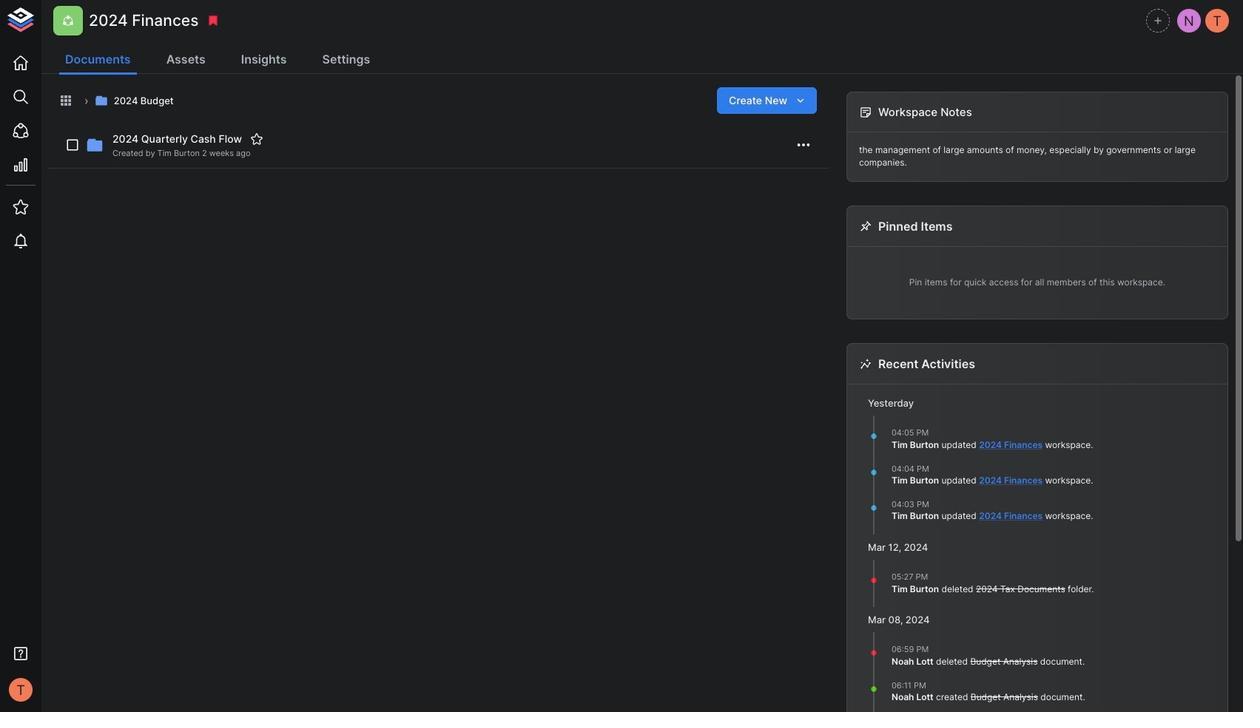 Task type: vqa. For each thing, say whether or not it's contained in the screenshot.
Spaceship Project
no



Task type: describe. For each thing, give the bounding box(es) containing it.
remove bookmark image
[[207, 14, 220, 27]]



Task type: locate. For each thing, give the bounding box(es) containing it.
favorite image
[[250, 133, 264, 146]]



